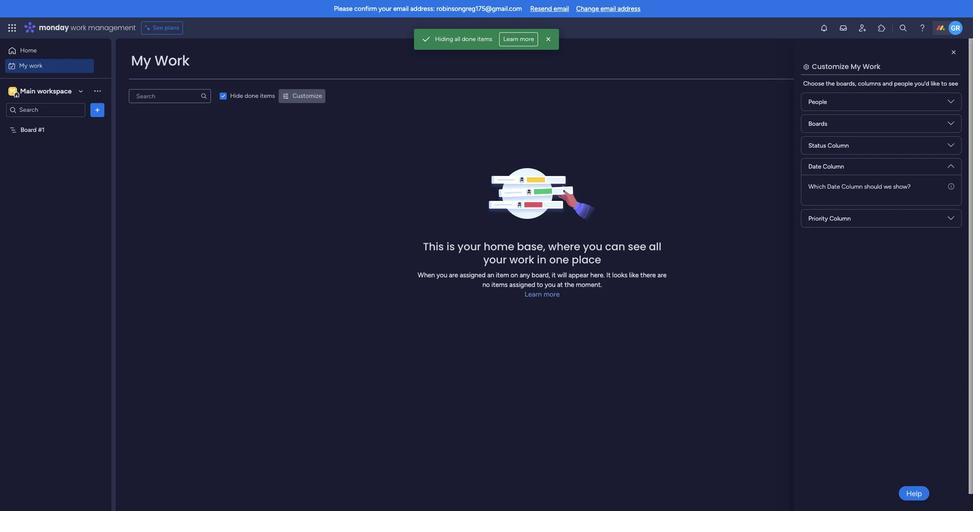 Task type: vqa. For each thing, say whether or not it's contained in the screenshot.
Board #1 field
no



Task type: describe. For each thing, give the bounding box(es) containing it.
invite members image
[[859, 24, 868, 32]]

which
[[809, 183, 826, 191]]

1 horizontal spatial see
[[949, 80, 959, 87]]

see plans button
[[141, 21, 183, 35]]

one
[[550, 252, 570, 267]]

date column
[[809, 163, 845, 170]]

resend email link
[[531, 5, 570, 13]]

2 are from the left
[[658, 271, 667, 279]]

1 vertical spatial date
[[828, 183, 841, 191]]

my inside this is your home base, where you can see all your work in one place main content
[[851, 62, 862, 72]]

learn more button
[[500, 32, 538, 46]]

workspace selection element
[[8, 86, 73, 97]]

home button
[[5, 44, 94, 58]]

greg robinson image
[[949, 21, 963, 35]]

email for change email address
[[601, 5, 617, 13]]

more inside this is your home base, where you can see all your work in one place when you are assigned an item on any board, it will appear here. it looks like there are no items assigned to you at the moment. learn more
[[544, 290, 560, 298]]

on
[[511, 271, 519, 279]]

and
[[883, 80, 893, 87]]

this
[[423, 239, 444, 254]]

boards
[[809, 120, 828, 127]]

1 vertical spatial items
[[260, 92, 275, 100]]

will
[[558, 271, 567, 279]]

board #1 list box
[[0, 121, 111, 255]]

work inside this is your home base, where you can see all your work in one place when you are assigned an item on any board, it will appear here. it looks like there are no items assigned to you at the moment. learn more
[[510, 252, 535, 267]]

help button
[[900, 487, 930, 501]]

0 horizontal spatial work
[[155, 51, 190, 70]]

status column
[[809, 142, 850, 149]]

which date column should we show?
[[809, 183, 911, 191]]

address:
[[411, 5, 435, 13]]

1 email from the left
[[394, 5, 409, 13]]

see inside this is your home base, where you can see all your work in one place when you are assigned an item on any board, it will appear here. it looks like there are no items assigned to you at the moment. learn more
[[628, 239, 647, 254]]

my for my work
[[131, 51, 151, 70]]

monday work management
[[39, 23, 136, 33]]

when
[[418, 271, 435, 279]]

see
[[153, 24, 163, 31]]

here.
[[591, 271, 605, 279]]

we
[[884, 183, 892, 191]]

2 dapulse dropdown down arrow image from the top
[[949, 120, 955, 130]]

hiding all done items
[[435, 35, 493, 43]]

my work button
[[5, 59, 94, 73]]

show?
[[894, 183, 911, 191]]

people
[[895, 80, 914, 87]]

resend
[[531, 5, 553, 13]]

work for my
[[29, 62, 42, 69]]

any
[[520, 271, 531, 279]]

my for my work
[[19, 62, 28, 69]]

alert containing hiding all done items
[[414, 29, 559, 50]]

close image
[[545, 35, 553, 44]]

column left should
[[842, 183, 863, 191]]

0 vertical spatial assigned
[[460, 271, 486, 279]]

search image
[[201, 93, 208, 100]]

notifications image
[[820, 24, 829, 32]]

workspace options image
[[93, 87, 102, 95]]

Search in workspace field
[[18, 105, 73, 115]]

none search field inside this is your home base, where you can see all your work in one place main content
[[129, 89, 211, 103]]

boards,
[[837, 80, 857, 87]]

customize for customize my work
[[813, 62, 850, 72]]

change email address
[[577, 5, 641, 13]]

no
[[483, 281, 490, 289]]

management
[[88, 23, 136, 33]]

2 horizontal spatial your
[[484, 252, 507, 267]]

workspace
[[37, 87, 72, 95]]

learn more
[[504, 35, 535, 43]]

learn inside button
[[504, 35, 519, 43]]

all inside this is your home base, where you can see all your work in one place when you are assigned an item on any board, it will appear here. it looks like there are no items assigned to you at the moment. learn more
[[650, 239, 662, 254]]

learn more link
[[525, 290, 560, 299]]

welcome to my work feature image image
[[487, 168, 598, 221]]

address
[[618, 5, 641, 13]]

my work
[[19, 62, 42, 69]]

confirm
[[355, 5, 377, 13]]

help image
[[919, 24, 928, 32]]

the inside this is your home base, where you can see all your work in one place when you are assigned an item on any board, it will appear here. it looks like there are no items assigned to you at the moment. learn more
[[565, 281, 575, 289]]

apps image
[[878, 24, 887, 32]]

an
[[488, 271, 495, 279]]

inbox image
[[840, 24, 848, 32]]

looks
[[613, 271, 628, 279]]

it
[[607, 271, 611, 279]]

0 horizontal spatial date
[[809, 163, 822, 170]]

plans
[[165, 24, 179, 31]]

board,
[[532, 271, 551, 279]]

done inside alert
[[462, 35, 476, 43]]

board #1
[[21, 126, 44, 134]]

it
[[552, 271, 556, 279]]

1 horizontal spatial the
[[826, 80, 836, 87]]

work inside main content
[[863, 62, 881, 72]]

home
[[20, 47, 37, 54]]

robinsongreg175@gmail.com
[[437, 5, 522, 13]]

home
[[484, 239, 515, 254]]

m
[[10, 87, 15, 95]]



Task type: locate. For each thing, give the bounding box(es) containing it.
0 vertical spatial the
[[826, 80, 836, 87]]

work up 'columns'
[[863, 62, 881, 72]]

this is your home base, where you can see all your work in one place main content
[[116, 38, 970, 511]]

1 vertical spatial done
[[245, 92, 259, 100]]

1 horizontal spatial email
[[554, 5, 570, 13]]

where
[[549, 239, 581, 254]]

0 vertical spatial see
[[949, 80, 959, 87]]

1 horizontal spatial like
[[932, 80, 941, 87]]

resend email
[[531, 5, 570, 13]]

priority column
[[809, 215, 852, 222]]

can
[[606, 239, 626, 254]]

all inside alert
[[455, 35, 461, 43]]

people
[[809, 98, 828, 106]]

board
[[21, 126, 37, 134]]

items down item
[[492, 281, 508, 289]]

0 horizontal spatial learn
[[504, 35, 519, 43]]

0 horizontal spatial customize
[[293, 92, 322, 100]]

0 horizontal spatial more
[[520, 35, 535, 43]]

1 are from the left
[[449, 271, 459, 279]]

column
[[828, 142, 850, 149], [824, 163, 845, 170], [842, 183, 863, 191], [830, 215, 852, 222]]

1 horizontal spatial my
[[131, 51, 151, 70]]

v2 info image
[[949, 182, 955, 191]]

priority
[[809, 215, 829, 222]]

please
[[334, 5, 353, 13]]

0 vertical spatial customize
[[813, 62, 850, 72]]

1 horizontal spatial to
[[942, 80, 948, 87]]

please confirm your email address: robinsongreg175@gmail.com
[[334, 5, 522, 13]]

more down at
[[544, 290, 560, 298]]

1 horizontal spatial learn
[[525, 290, 542, 298]]

learn
[[504, 35, 519, 43], [525, 290, 542, 298]]

0 horizontal spatial like
[[630, 271, 639, 279]]

your for home
[[458, 239, 481, 254]]

your right confirm at the top of the page
[[379, 5, 392, 13]]

alert
[[414, 29, 559, 50]]

work down "plans"
[[155, 51, 190, 70]]

column down status column
[[824, 163, 845, 170]]

0 horizontal spatial done
[[245, 92, 259, 100]]

monday
[[39, 23, 69, 33]]

0 horizontal spatial to
[[537, 281, 544, 289]]

like right you'd
[[932, 80, 941, 87]]

customize button
[[279, 89, 326, 103]]

my work
[[131, 51, 190, 70]]

you left at
[[545, 281, 556, 289]]

2 vertical spatial work
[[510, 252, 535, 267]]

0 horizontal spatial you
[[437, 271, 448, 279]]

1 vertical spatial customize
[[293, 92, 322, 100]]

work right monday
[[71, 23, 86, 33]]

all up the there
[[650, 239, 662, 254]]

1 horizontal spatial done
[[462, 35, 476, 43]]

choose the boards, columns and people you'd like to see
[[804, 80, 959, 87]]

are
[[449, 271, 459, 279], [658, 271, 667, 279]]

main workspace
[[20, 87, 72, 95]]

options image
[[93, 106, 102, 114]]

customize
[[813, 62, 850, 72], [293, 92, 322, 100]]

more inside button
[[520, 35, 535, 43]]

to up 'learn more' link
[[537, 281, 544, 289]]

0 horizontal spatial the
[[565, 281, 575, 289]]

0 vertical spatial all
[[455, 35, 461, 43]]

items down robinsongreg175@gmail.com
[[478, 35, 493, 43]]

assigned up "no"
[[460, 271, 486, 279]]

search everything image
[[900, 24, 908, 32]]

1 vertical spatial learn
[[525, 290, 542, 298]]

learn down board,
[[525, 290, 542, 298]]

my down see plans button at left top
[[131, 51, 151, 70]]

3 email from the left
[[601, 5, 617, 13]]

to inside this is your home base, where you can see all your work in one place when you are assigned an item on any board, it will appear here. it looks like there are no items assigned to you at the moment. learn more
[[537, 281, 544, 289]]

main
[[20, 87, 35, 95]]

0 vertical spatial date
[[809, 163, 822, 170]]

None search field
[[129, 89, 211, 103]]

date
[[809, 163, 822, 170], [828, 183, 841, 191]]

assigned
[[460, 271, 486, 279], [510, 281, 536, 289]]

0 vertical spatial you
[[583, 239, 603, 254]]

help
[[907, 489, 923, 498]]

column right status
[[828, 142, 850, 149]]

choose
[[804, 80, 825, 87]]

1 vertical spatial to
[[537, 281, 544, 289]]

hide done items
[[230, 92, 275, 100]]

1 horizontal spatial customize
[[813, 62, 850, 72]]

appear
[[569, 271, 589, 279]]

you left can
[[583, 239, 603, 254]]

1 vertical spatial you
[[437, 271, 448, 279]]

2 vertical spatial items
[[492, 281, 508, 289]]

email
[[394, 5, 409, 13], [554, 5, 570, 13], [601, 5, 617, 13]]

1 vertical spatial more
[[544, 290, 560, 298]]

1 vertical spatial work
[[29, 62, 42, 69]]

hide
[[230, 92, 243, 100]]

0 vertical spatial more
[[520, 35, 535, 43]]

1 horizontal spatial are
[[658, 271, 667, 279]]

0 vertical spatial done
[[462, 35, 476, 43]]

0 horizontal spatial assigned
[[460, 271, 486, 279]]

done right hide at the top left of the page
[[245, 92, 259, 100]]

my up the boards,
[[851, 62, 862, 72]]

to right you'd
[[942, 80, 948, 87]]

1 vertical spatial all
[[650, 239, 662, 254]]

work inside button
[[29, 62, 42, 69]]

like right looks
[[630, 271, 639, 279]]

0 vertical spatial like
[[932, 80, 941, 87]]

to
[[942, 80, 948, 87], [537, 281, 544, 289]]

email for resend email
[[554, 5, 570, 13]]

0 horizontal spatial my
[[19, 62, 28, 69]]

the left the boards,
[[826, 80, 836, 87]]

the
[[826, 80, 836, 87], [565, 281, 575, 289]]

date right "which"
[[828, 183, 841, 191]]

column for date column
[[824, 163, 845, 170]]

1 vertical spatial see
[[628, 239, 647, 254]]

0 horizontal spatial your
[[379, 5, 392, 13]]

are right the there
[[658, 271, 667, 279]]

1 horizontal spatial more
[[544, 290, 560, 298]]

work for monday
[[71, 23, 86, 33]]

should
[[865, 183, 883, 191]]

column for status column
[[828, 142, 850, 149]]

all
[[455, 35, 461, 43], [650, 239, 662, 254]]

see right can
[[628, 239, 647, 254]]

1 horizontal spatial your
[[458, 239, 481, 254]]

0 vertical spatial learn
[[504, 35, 519, 43]]

1 horizontal spatial assigned
[[510, 281, 536, 289]]

work down the home in the left of the page
[[29, 62, 42, 69]]

2 horizontal spatial work
[[510, 252, 535, 267]]

you right when
[[437, 271, 448, 279]]

1 horizontal spatial date
[[828, 183, 841, 191]]

items right hide at the top left of the page
[[260, 92, 275, 100]]

items inside this is your home base, where you can see all your work in one place when you are assigned an item on any board, it will appear here. it looks like there are no items assigned to you at the moment. learn more
[[492, 281, 508, 289]]

learn inside this is your home base, where you can see all your work in one place when you are assigned an item on any board, it will appear here. it looks like there are no items assigned to you at the moment. learn more
[[525, 290, 542, 298]]

2 horizontal spatial email
[[601, 5, 617, 13]]

done inside this is your home base, where you can see all your work in one place main content
[[245, 92, 259, 100]]

2 vertical spatial you
[[545, 281, 556, 289]]

customize inside button
[[293, 92, 322, 100]]

0 horizontal spatial email
[[394, 5, 409, 13]]

your right is
[[458, 239, 481, 254]]

email left address:
[[394, 5, 409, 13]]

dapulse dropdown down arrow image
[[949, 98, 955, 108], [949, 120, 955, 130], [949, 142, 955, 152], [949, 160, 955, 169], [949, 215, 955, 225]]

my down the home in the left of the page
[[19, 62, 28, 69]]

dapulse dropdown down arrow image for priority
[[949, 215, 955, 225]]

0 horizontal spatial work
[[29, 62, 42, 69]]

are right when
[[449, 271, 459, 279]]

option
[[0, 122, 111, 124]]

5 dapulse dropdown down arrow image from the top
[[949, 215, 955, 225]]

work
[[71, 23, 86, 33], [29, 62, 42, 69], [510, 252, 535, 267]]

assigned down 'any'
[[510, 281, 536, 289]]

date up "which"
[[809, 163, 822, 170]]

2 horizontal spatial my
[[851, 62, 862, 72]]

columns
[[859, 80, 882, 87]]

more
[[520, 35, 535, 43], [544, 290, 560, 298]]

0 vertical spatial to
[[942, 80, 948, 87]]

hiding
[[435, 35, 453, 43]]

items
[[478, 35, 493, 43], [260, 92, 275, 100], [492, 281, 508, 289]]

1 horizontal spatial all
[[650, 239, 662, 254]]

place
[[572, 252, 602, 267]]

1 dapulse dropdown down arrow image from the top
[[949, 98, 955, 108]]

1 horizontal spatial you
[[545, 281, 556, 289]]

you'd
[[915, 80, 930, 87]]

customize for customize
[[293, 92, 322, 100]]

the right at
[[565, 281, 575, 289]]

see right you'd
[[949, 80, 959, 87]]

change
[[577, 5, 599, 13]]

select product image
[[8, 24, 17, 32]]

this is your home base, where you can see all your work in one place when you are assigned an item on any board, it will appear here. it looks like there are no items assigned to you at the moment. learn more
[[418, 239, 667, 298]]

dapulse dropdown down arrow image for status
[[949, 142, 955, 152]]

base,
[[517, 239, 546, 254]]

done
[[462, 35, 476, 43], [245, 92, 259, 100]]

moment.
[[576, 281, 602, 289]]

change email address link
[[577, 5, 641, 13]]

all right hiding
[[455, 35, 461, 43]]

column right priority
[[830, 215, 852, 222]]

1 vertical spatial assigned
[[510, 281, 536, 289]]

3 dapulse dropdown down arrow image from the top
[[949, 142, 955, 152]]

1 horizontal spatial work
[[71, 23, 86, 33]]

is
[[447, 239, 455, 254]]

2 horizontal spatial you
[[583, 239, 603, 254]]

your
[[379, 5, 392, 13], [458, 239, 481, 254], [484, 252, 507, 267]]

my inside button
[[19, 62, 28, 69]]

0 vertical spatial work
[[71, 23, 86, 33]]

more left "close" image
[[520, 35, 535, 43]]

1 horizontal spatial work
[[863, 62, 881, 72]]

0 horizontal spatial see
[[628, 239, 647, 254]]

done right hiding
[[462, 35, 476, 43]]

item
[[496, 271, 509, 279]]

dapulse dropdown down arrow image for date
[[949, 160, 955, 169]]

in
[[537, 252, 547, 267]]

0 vertical spatial items
[[478, 35, 493, 43]]

workspace image
[[8, 86, 17, 96]]

items inside alert
[[478, 35, 493, 43]]

1 vertical spatial like
[[630, 271, 639, 279]]

0 horizontal spatial all
[[455, 35, 461, 43]]

email right 'change' in the top right of the page
[[601, 5, 617, 13]]

like inside this is your home base, where you can see all your work in one place when you are assigned an item on any board, it will appear here. it looks like there are no items assigned to you at the moment. learn more
[[630, 271, 639, 279]]

like
[[932, 80, 941, 87], [630, 271, 639, 279]]

learn left "close" image
[[504, 35, 519, 43]]

see plans
[[153, 24, 179, 31]]

2 email from the left
[[554, 5, 570, 13]]

work
[[155, 51, 190, 70], [863, 62, 881, 72]]

see
[[949, 80, 959, 87], [628, 239, 647, 254]]

4 dapulse dropdown down arrow image from the top
[[949, 160, 955, 169]]

column for priority column
[[830, 215, 852, 222]]

0 horizontal spatial are
[[449, 271, 459, 279]]

there
[[641, 271, 656, 279]]

email right resend
[[554, 5, 570, 13]]

your up an
[[484, 252, 507, 267]]

1 vertical spatial the
[[565, 281, 575, 289]]

Filter dashboard by text search field
[[129, 89, 211, 103]]

status
[[809, 142, 827, 149]]

you
[[583, 239, 603, 254], [437, 271, 448, 279], [545, 281, 556, 289]]

your for email
[[379, 5, 392, 13]]

customize my work
[[813, 62, 881, 72]]

at
[[558, 281, 563, 289]]

work up 'any'
[[510, 252, 535, 267]]

#1
[[38, 126, 44, 134]]



